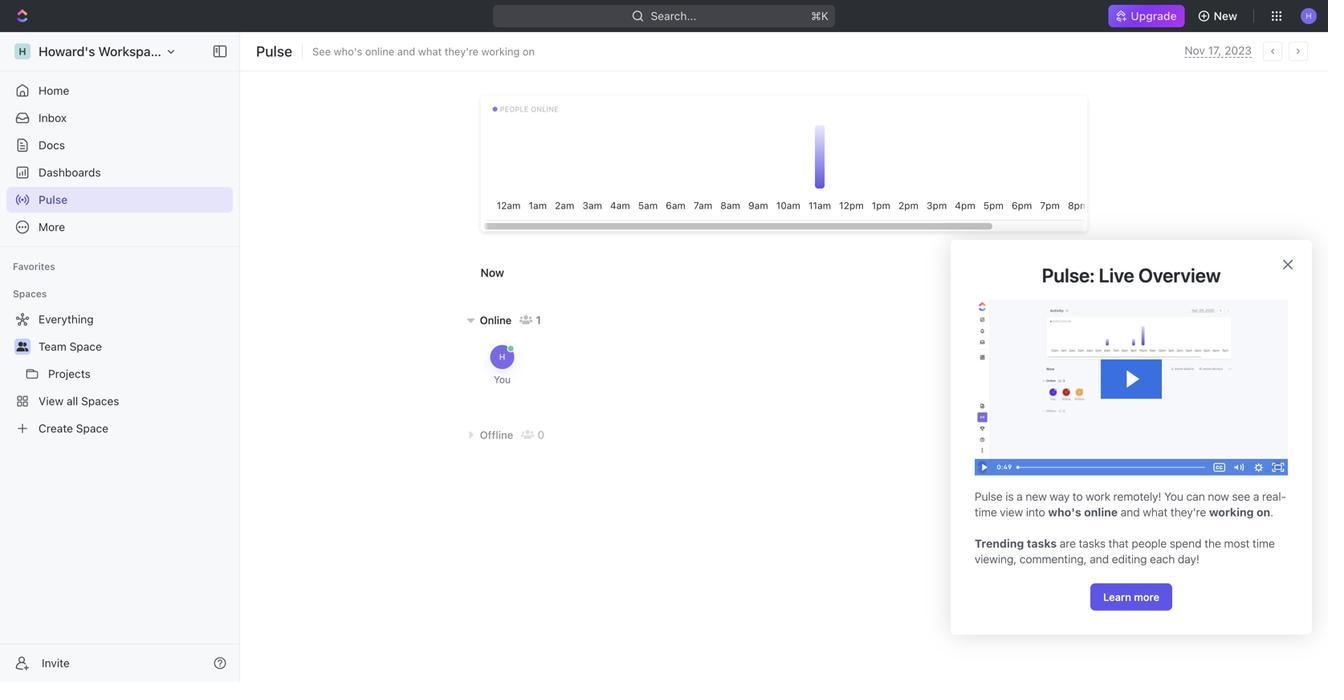 Task type: vqa. For each thing, say whether or not it's contained in the screenshot.
time within ARE TASKS THAT PEOPLE SPEND THE MOST TIME VIEWING, COMMENTING, AND EDITING EACH DAY!
yes



Task type: describe. For each thing, give the bounding box(es) containing it.
user group image
[[16, 342, 29, 352]]

time inside are tasks that people spend the most time viewing, commenting, and editing each day!
[[1253, 538, 1276, 551]]

team space link
[[39, 334, 230, 360]]

inbox link
[[6, 105, 233, 131]]

see
[[1233, 490, 1251, 504]]

1pm
[[872, 200, 891, 211]]

new button
[[1192, 3, 1248, 29]]

commenting,
[[1020, 553, 1087, 567]]

docs link
[[6, 133, 233, 158]]

all
[[67, 395, 78, 408]]

remotely!
[[1114, 490, 1162, 504]]

pulse:
[[1042, 264, 1095, 287]]

view all spaces link
[[6, 389, 230, 415]]

projects
[[48, 368, 91, 381]]

0 horizontal spatial online
[[365, 45, 395, 57]]

on inside pulse: live overview dialog
[[1257, 506, 1271, 519]]

nov 17, 2023 button
[[1185, 44, 1252, 58]]

6am
[[666, 200, 686, 211]]

favorites button
[[6, 257, 62, 276]]

working inside pulse: live overview dialog
[[1210, 506, 1254, 519]]

and inside are tasks that people spend the most time viewing, commenting, and editing each day!
[[1090, 553, 1110, 567]]

5am
[[638, 200, 658, 211]]

sidebar navigation
[[0, 32, 243, 683]]

0 vertical spatial on
[[523, 45, 535, 57]]

0 vertical spatial working
[[482, 45, 520, 57]]

more button
[[6, 214, 233, 240]]

3am
[[583, 200, 602, 211]]

upgrade link
[[1109, 5, 1185, 27]]

0 vertical spatial spaces
[[13, 288, 47, 300]]

8am
[[721, 200, 741, 211]]

real-
[[1263, 490, 1287, 504]]

2 horizontal spatial and
[[1121, 506, 1141, 519]]

7am
[[694, 200, 713, 211]]

people
[[500, 105, 529, 114]]

⌘k
[[812, 9, 829, 22]]

0 vertical spatial what
[[418, 45, 442, 57]]

online for who's online and what they're working on .
[[1085, 506, 1118, 519]]

0 vertical spatial you
[[494, 374, 511, 386]]

trending tasks
[[975, 538, 1057, 551]]

upgrade
[[1131, 9, 1177, 22]]

view all spaces
[[39, 395, 119, 408]]

12pm
[[840, 200, 864, 211]]

0 vertical spatial and
[[397, 45, 416, 57]]

can
[[1187, 490, 1206, 504]]

tasks for are
[[1079, 538, 1106, 551]]

12am
[[497, 200, 521, 211]]

each
[[1150, 553, 1175, 567]]

12am 1am 2am 3am 4am 5am 6am 7am 8am 9am 10am
[[497, 200, 801, 211]]

2pm
[[899, 200, 919, 211]]

learn more
[[1104, 591, 1160, 604]]

workspace
[[98, 44, 165, 59]]

spend
[[1170, 538, 1202, 551]]

favorites
[[13, 261, 55, 272]]

search...
[[651, 9, 697, 22]]

into
[[1027, 506, 1046, 519]]

create
[[39, 422, 73, 435]]

to
[[1073, 490, 1083, 504]]

9am
[[749, 200, 769, 211]]

4am
[[610, 200, 630, 211]]

view
[[39, 395, 64, 408]]

dashboards
[[39, 166, 101, 179]]

howard's
[[39, 44, 95, 59]]

.
[[1271, 506, 1274, 519]]

2 a from the left
[[1254, 490, 1260, 504]]

live
[[1099, 264, 1135, 287]]

1 horizontal spatial h
[[499, 353, 506, 362]]

h inside dropdown button
[[1306, 11, 1312, 20]]

12pm 1pm 2pm 3pm 4pm 5pm 6pm 7pm
[[840, 200, 1060, 211]]

online for people online
[[531, 105, 559, 114]]

are
[[1060, 538, 1076, 551]]

time inside pulse is a new way to work remotely! you can now see a real- time view into
[[975, 506, 998, 519]]

tree inside sidebar 'navigation'
[[6, 307, 233, 442]]

h inside sidebar 'navigation'
[[19, 46, 26, 57]]

× button
[[1282, 252, 1295, 274]]

space for team space
[[70, 340, 102, 353]]

people online
[[500, 105, 559, 114]]

inbox
[[39, 111, 67, 125]]

0 horizontal spatial who's
[[334, 45, 363, 57]]

8pm
[[1068, 200, 1089, 211]]

new
[[1026, 490, 1047, 504]]

1 horizontal spatial spaces
[[81, 395, 119, 408]]

×
[[1282, 252, 1295, 274]]

pulse: live overview
[[1042, 264, 1221, 287]]

0
[[538, 429, 545, 442]]

trending
[[975, 538, 1025, 551]]



Task type: locate. For each thing, give the bounding box(es) containing it.
0 horizontal spatial they're
[[445, 45, 479, 57]]

tasks up commenting,
[[1027, 538, 1057, 551]]

1 vertical spatial space
[[76, 422, 108, 435]]

1 horizontal spatial they're
[[1171, 506, 1207, 519]]

pulse left see
[[256, 43, 292, 60]]

0 horizontal spatial h
[[19, 46, 26, 57]]

1 vertical spatial time
[[1253, 538, 1276, 551]]

offline
[[480, 429, 514, 441]]

howard's workspace
[[39, 44, 165, 59]]

learn more button
[[1091, 584, 1173, 611]]

2 horizontal spatial pulse
[[975, 490, 1003, 504]]

now
[[1209, 490, 1230, 504]]

new
[[1214, 9, 1238, 22]]

time left 'view'
[[975, 506, 998, 519]]

view
[[1000, 506, 1024, 519]]

people
[[1132, 538, 1167, 551]]

1 horizontal spatial tasks
[[1079, 538, 1106, 551]]

2 vertical spatial h
[[499, 353, 506, 362]]

space up projects at the left of the page
[[70, 340, 102, 353]]

tasks for trending
[[1027, 538, 1057, 551]]

invite
[[42, 657, 70, 670]]

now
[[481, 266, 504, 280]]

0 horizontal spatial time
[[975, 506, 998, 519]]

day!
[[1178, 553, 1200, 567]]

1 vertical spatial h
[[19, 46, 26, 57]]

1 horizontal spatial on
[[1257, 506, 1271, 519]]

0 vertical spatial online
[[365, 45, 395, 57]]

0 vertical spatial pulse
[[256, 43, 292, 60]]

everything
[[39, 313, 94, 326]]

they're inside pulse: live overview dialog
[[1171, 506, 1207, 519]]

0 horizontal spatial what
[[418, 45, 442, 57]]

you up offline
[[494, 374, 511, 386]]

most
[[1225, 538, 1250, 551]]

working up people at left
[[482, 45, 520, 57]]

spaces down favorites 'button'
[[13, 288, 47, 300]]

pulse: live overview dialog
[[951, 240, 1313, 635]]

online
[[365, 45, 395, 57], [531, 105, 559, 114], [1085, 506, 1118, 519]]

1 a from the left
[[1017, 490, 1023, 504]]

17,
[[1209, 44, 1222, 57]]

1am
[[529, 200, 547, 211]]

0 horizontal spatial you
[[494, 374, 511, 386]]

time
[[975, 506, 998, 519], [1253, 538, 1276, 551]]

pulse up more
[[39, 193, 68, 206]]

tasks inside are tasks that people spend the most time viewing, commenting, and editing each day!
[[1079, 538, 1106, 551]]

on up people online
[[523, 45, 535, 57]]

working down see
[[1210, 506, 1254, 519]]

viewing,
[[975, 553, 1017, 567]]

create space
[[39, 422, 108, 435]]

dashboards link
[[6, 160, 233, 186]]

1 horizontal spatial pulse
[[256, 43, 292, 60]]

0 vertical spatial they're
[[445, 45, 479, 57]]

everything link
[[6, 307, 230, 333]]

a right see
[[1254, 490, 1260, 504]]

who's down way
[[1049, 506, 1082, 519]]

11am
[[809, 200, 832, 211]]

2 horizontal spatial online
[[1085, 506, 1118, 519]]

editing
[[1112, 553, 1148, 567]]

pulse link
[[6, 187, 233, 213]]

2 vertical spatial and
[[1090, 553, 1110, 567]]

1 tasks from the left
[[1027, 538, 1057, 551]]

nov
[[1185, 44, 1206, 57]]

1 horizontal spatial who's
[[1049, 506, 1082, 519]]

spaces
[[13, 288, 47, 300], [81, 395, 119, 408]]

who's
[[334, 45, 363, 57], [1049, 506, 1082, 519]]

tasks
[[1027, 538, 1057, 551], [1079, 538, 1106, 551]]

2023
[[1225, 44, 1252, 57]]

learn
[[1104, 591, 1132, 604]]

1 vertical spatial and
[[1121, 506, 1141, 519]]

and
[[397, 45, 416, 57], [1121, 506, 1141, 519], [1090, 553, 1110, 567]]

1 horizontal spatial working
[[1210, 506, 1254, 519]]

a right is
[[1017, 490, 1023, 504]]

2 vertical spatial online
[[1085, 506, 1118, 519]]

pulse inside sidebar 'navigation'
[[39, 193, 68, 206]]

home link
[[6, 78, 233, 104]]

see
[[313, 45, 331, 57]]

spaces right all
[[81, 395, 119, 408]]

team space
[[39, 340, 102, 353]]

1 vertical spatial you
[[1165, 490, 1184, 504]]

1 vertical spatial what
[[1143, 506, 1168, 519]]

1
[[536, 314, 541, 327]]

who's online and what they're working on .
[[1049, 506, 1274, 519]]

you
[[494, 374, 511, 386], [1165, 490, 1184, 504]]

0 horizontal spatial on
[[523, 45, 535, 57]]

2 horizontal spatial h
[[1306, 11, 1312, 20]]

online right see
[[365, 45, 395, 57]]

are tasks that people spend the most time viewing, commenting, and editing each day!
[[975, 538, 1278, 567]]

they're
[[445, 45, 479, 57], [1171, 506, 1207, 519]]

more
[[1135, 591, 1160, 604]]

online
[[480, 315, 512, 327]]

online inside pulse: live overview dialog
[[1085, 506, 1118, 519]]

2am
[[555, 200, 575, 211]]

1 horizontal spatial a
[[1254, 490, 1260, 504]]

pulse left is
[[975, 490, 1003, 504]]

10am
[[777, 200, 801, 211]]

online right people at left
[[531, 105, 559, 114]]

nov 17, 2023
[[1185, 44, 1252, 57]]

1 vertical spatial who's
[[1049, 506, 1082, 519]]

on down real-
[[1257, 506, 1271, 519]]

you inside pulse is a new way to work remotely! you can now see a real- time view into
[[1165, 490, 1184, 504]]

1 horizontal spatial what
[[1143, 506, 1168, 519]]

1 vertical spatial online
[[531, 105, 559, 114]]

0 horizontal spatial a
[[1017, 490, 1023, 504]]

2 tasks from the left
[[1079, 538, 1106, 551]]

0 vertical spatial h
[[1306, 11, 1312, 20]]

1 vertical spatial they're
[[1171, 506, 1207, 519]]

tasks right are
[[1079, 538, 1106, 551]]

1 vertical spatial working
[[1210, 506, 1254, 519]]

h
[[1306, 11, 1312, 20], [19, 46, 26, 57], [499, 353, 506, 362]]

5pm
[[984, 200, 1004, 211]]

2 vertical spatial pulse
[[975, 490, 1003, 504]]

4pm
[[955, 200, 976, 211]]

see who's online and what they're working on
[[313, 45, 535, 57]]

0 horizontal spatial tasks
[[1027, 538, 1057, 551]]

1 horizontal spatial and
[[1090, 553, 1110, 567]]

1 horizontal spatial you
[[1165, 490, 1184, 504]]

space
[[70, 340, 102, 353], [76, 422, 108, 435]]

overview
[[1139, 264, 1221, 287]]

more
[[39, 221, 65, 234]]

0 vertical spatial time
[[975, 506, 998, 519]]

tree
[[6, 307, 233, 442]]

howard's workspace, , element
[[14, 43, 31, 59]]

on
[[523, 45, 535, 57], [1257, 506, 1271, 519]]

tree containing everything
[[6, 307, 233, 442]]

pulse inside pulse is a new way to work remotely! you can now see a real- time view into
[[975, 490, 1003, 504]]

space for create space
[[76, 422, 108, 435]]

1 horizontal spatial online
[[531, 105, 559, 114]]

work
[[1086, 490, 1111, 504]]

home
[[39, 84, 69, 97]]

0 vertical spatial who's
[[334, 45, 363, 57]]

what
[[418, 45, 442, 57], [1143, 506, 1168, 519]]

projects link
[[48, 362, 230, 387]]

0 vertical spatial space
[[70, 340, 102, 353]]

who's inside pulse: live overview dialog
[[1049, 506, 1082, 519]]

is
[[1006, 490, 1014, 504]]

1 vertical spatial on
[[1257, 506, 1271, 519]]

6pm
[[1012, 200, 1033, 211]]

that
[[1109, 538, 1129, 551]]

time right most
[[1253, 538, 1276, 551]]

what inside pulse: live overview dialog
[[1143, 506, 1168, 519]]

0 horizontal spatial working
[[482, 45, 520, 57]]

3pm
[[927, 200, 947, 211]]

you up who's online and what they're working on .
[[1165, 490, 1184, 504]]

1 horizontal spatial time
[[1253, 538, 1276, 551]]

space down view all spaces
[[76, 422, 108, 435]]

1 vertical spatial spaces
[[81, 395, 119, 408]]

0 horizontal spatial pulse
[[39, 193, 68, 206]]

1 vertical spatial pulse
[[39, 193, 68, 206]]

pulse is a new way to work remotely! you can now see a real- time view into
[[975, 490, 1287, 519]]

online down work
[[1085, 506, 1118, 519]]

team
[[39, 340, 67, 353]]

0 horizontal spatial and
[[397, 45, 416, 57]]

who's right see
[[334, 45, 363, 57]]

the
[[1205, 538, 1222, 551]]

0 horizontal spatial spaces
[[13, 288, 47, 300]]

create space link
[[6, 416, 230, 442]]

a
[[1017, 490, 1023, 504], [1254, 490, 1260, 504]]



